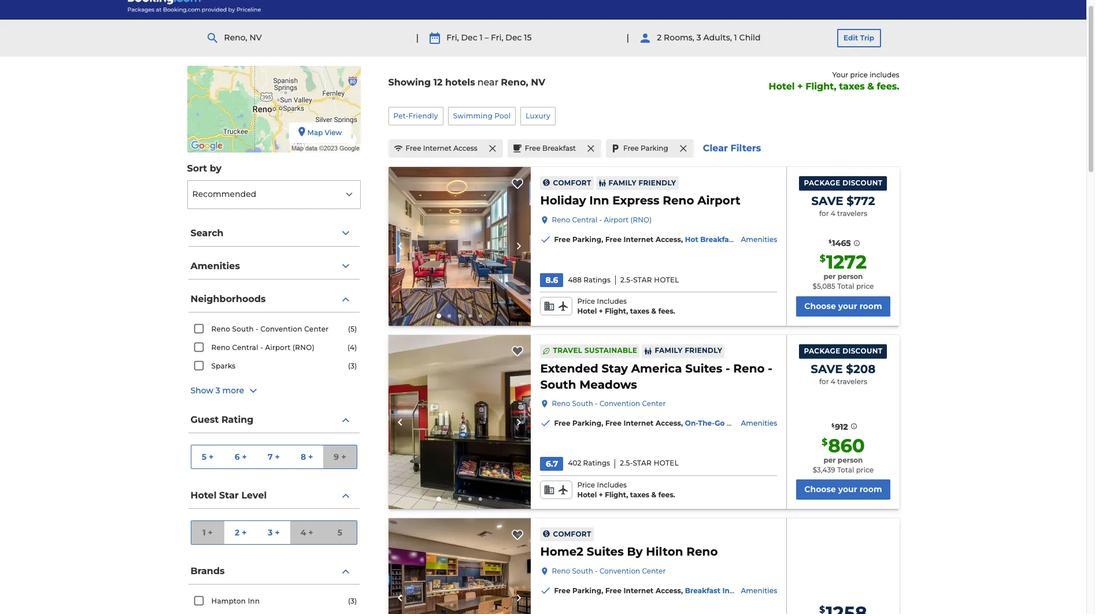 Task type: locate. For each thing, give the bounding box(es) containing it.
parking
[[641, 144, 669, 153]]

dec left –
[[461, 33, 478, 43]]

access left on-
[[656, 419, 681, 428]]

2.5-star hotel down free parking, free internet access , on-the-go breakfast included
[[620, 459, 679, 468]]

$ inside $ 1465
[[829, 239, 832, 245]]

8
[[301, 452, 306, 462]]

family friendly
[[609, 179, 676, 187], [655, 347, 723, 355]]

+ for 5 +
[[209, 452, 214, 462]]

for for 860
[[820, 377, 829, 386]]

1 includes from the top
[[597, 297, 627, 306]]

0 vertical spatial &
[[868, 81, 875, 92]]

9
[[334, 452, 339, 462]]

extended
[[541, 362, 599, 376]]

price right your
[[851, 71, 868, 79]]

0 vertical spatial choose
[[805, 301, 836, 312]]

2 vertical spatial taxes
[[630, 491, 650, 500]]

airport down express
[[604, 216, 629, 225]]

reno south - convention center down meadows
[[552, 400, 666, 408]]

choose down "$3,439"
[[805, 485, 836, 495]]

4 down the save $772
[[831, 209, 836, 218]]

$ left 912
[[832, 423, 835, 428]]

price includes hotel + flight, taxes & fees. down 402 ratings
[[578, 481, 676, 500]]

access down swimming
[[454, 144, 478, 153]]

0 vertical spatial 2.5-star hotel
[[621, 276, 679, 284]]

photo carousel region
[[388, 167, 531, 326], [388, 335, 531, 510], [388, 519, 531, 615]]

comfort up holiday
[[553, 179, 591, 187]]

2.5-
[[621, 276, 633, 284], [620, 459, 633, 468]]

parking, up 488 ratings
[[573, 236, 604, 244]]

2 vertical spatial airport
[[265, 344, 291, 352]]

south down extended
[[541, 378, 576, 392]]

1 room from the top
[[860, 301, 882, 312]]

extended stay america suites - reno - south meadows
[[541, 362, 773, 392]]

home2 suites by hilton reno element
[[541, 545, 718, 561]]

2 breakfast image from the top
[[388, 335, 531, 510]]

1 comfort from the top
[[553, 179, 591, 187]]

price for 860
[[856, 466, 874, 475]]

0 horizontal spatial 2
[[235, 528, 240, 538]]

price includes hotel + flight, taxes & fees. down 488 ratings
[[578, 297, 676, 316]]

recommended
[[192, 189, 256, 200]]

meadows
[[580, 378, 637, 392]]

1 horizontal spatial airport
[[604, 216, 629, 225]]

$ inside $ 912
[[832, 423, 835, 428]]

on-
[[685, 419, 699, 428]]

| left rooms,
[[627, 32, 629, 43]]

1 vertical spatial suites
[[587, 546, 624, 560]]

ratings right 488 on the right of page
[[584, 276, 611, 284]]

0 vertical spatial go to image #1 image
[[437, 314, 441, 319]]

$ for 1465
[[829, 239, 832, 245]]

package discount for 860
[[804, 347, 883, 356]]

go to image #2 image
[[448, 315, 451, 318], [448, 498, 451, 502]]

star down free parking, free internet access , on-the-go breakfast included
[[633, 459, 652, 468]]

ratings right 402
[[583, 459, 610, 468]]

1 vertical spatial center
[[642, 400, 666, 408]]

1 left –
[[480, 33, 483, 43]]

1 vertical spatial reno,
[[501, 77, 529, 88]]

1 vertical spatial breakfast image
[[388, 335, 531, 510]]

2
[[657, 33, 662, 43], [235, 528, 240, 538]]

free internet access
[[406, 144, 478, 153]]

$ inside $ 1272 per person $5,085 total price
[[820, 253, 826, 264]]

0 vertical spatial comfort
[[553, 179, 591, 187]]

go to image #4 image
[[469, 315, 472, 318], [469, 498, 472, 502]]

includes down 488 ratings
[[597, 297, 627, 306]]

south inside extended stay america suites - reno - south meadows
[[541, 378, 576, 392]]

taxes up the sustainable on the right bottom of page
[[630, 307, 650, 316]]

1 choose your room button from the top
[[797, 297, 890, 317]]

internet down by
[[624, 587, 654, 596]]

1 package discount from the top
[[804, 179, 883, 188]]

internet down pet-friendly
[[423, 144, 452, 153]]

2 price from the top
[[578, 481, 595, 490]]

3 inside show 3 more button
[[216, 386, 220, 396]]

price includes hotel + flight, taxes & fees. for 860
[[578, 481, 676, 500]]

for down the save $772
[[820, 209, 829, 218]]

includes
[[597, 297, 627, 306], [597, 481, 627, 490]]

| up showing
[[416, 32, 419, 43]]

2 choose from the top
[[805, 485, 836, 495]]

1 go to image #1 image from the top
[[437, 314, 441, 319]]

dec
[[461, 33, 478, 43], [506, 33, 522, 43]]

2.5-star hotel for 860
[[620, 459, 679, 468]]

2 (3) from the top
[[348, 597, 357, 606]]

2 package discount from the top
[[804, 347, 883, 356]]

package for 1272
[[804, 179, 841, 188]]

+ for 7 +
[[275, 452, 280, 462]]

by
[[627, 546, 643, 560]]

1 vertical spatial convention
[[600, 400, 640, 408]]

1 vertical spatial reno south - convention center
[[552, 400, 666, 408]]

parking, up 402 ratings
[[573, 419, 604, 428]]

1 vertical spatial nv
[[531, 77, 546, 88]]

1 choose from the top
[[805, 301, 836, 312]]

1 person from the top
[[838, 273, 863, 281]]

2 horizontal spatial 3
[[697, 33, 702, 43]]

inn inside holiday inn express reno airport element
[[590, 194, 609, 208]]

friendly down showing
[[409, 112, 438, 120]]

4 + button
[[290, 522, 324, 545]]

travelers down $208
[[838, 377, 868, 386]]

| for 2 rooms, 3 adults, 1 child
[[627, 32, 629, 43]]

(rno) left (4)
[[293, 344, 315, 352]]

choose
[[805, 301, 836, 312], [805, 485, 836, 495]]

2 go to image #5 image from the top
[[479, 498, 482, 502]]

free parking, free internet access , hot breakfast included
[[554, 236, 771, 244]]

0 vertical spatial reno central - airport (rno)
[[552, 216, 652, 225]]

7
[[268, 452, 273, 462]]

2 vertical spatial price
[[856, 466, 874, 475]]

0 vertical spatial suites
[[685, 362, 723, 376]]

5 right 4 +
[[338, 528, 342, 538]]

0 vertical spatial price
[[578, 297, 595, 306]]

2 your from the top
[[839, 485, 858, 495]]

reno, down booking.com packages image
[[224, 33, 247, 43]]

your down $ 1272 per person $5,085 total price
[[839, 301, 858, 312]]

booking.com packages image
[[127, 0, 262, 13]]

friendly up extended stay america suites - reno - south meadows element
[[685, 347, 723, 355]]

center down extended stay america suites - reno - south meadows
[[642, 400, 666, 408]]

0 vertical spatial central
[[572, 216, 598, 225]]

free breakfast
[[525, 144, 576, 153]]

1 vertical spatial 4
[[831, 377, 836, 386]]

discount for 1272
[[843, 179, 883, 188]]

reno south - convention center down home2 suites by hilton reno element
[[552, 568, 666, 576]]

friendly up holiday inn express reno airport element
[[639, 179, 676, 187]]

402 ratings
[[568, 459, 610, 468]]

1 photo carousel region from the top
[[388, 167, 531, 326]]

go to image #4 image for 1272
[[469, 315, 472, 318]]

0 horizontal spatial inn
[[248, 597, 260, 606]]

0 vertical spatial airport
[[698, 194, 741, 208]]

price
[[851, 71, 868, 79], [857, 282, 874, 291], [856, 466, 874, 475]]

1 +
[[203, 528, 213, 538]]

central
[[572, 216, 598, 225], [232, 344, 258, 352]]

1465
[[832, 238, 851, 249]]

reno south - convention center
[[211, 325, 329, 334], [552, 400, 666, 408], [552, 568, 666, 576]]

2 2.5- from the top
[[620, 459, 633, 468]]

2 package from the top
[[804, 347, 841, 356]]

go to image #4 image for 860
[[469, 498, 472, 502]]

1 your from the top
[[839, 301, 858, 312]]

for for 1272
[[820, 209, 829, 218]]

hotels
[[445, 77, 475, 88]]

person inside $ 1272 per person $5,085 total price
[[838, 273, 863, 281]]

airport up hot
[[698, 194, 741, 208]]

2 2.5-star hotel from the top
[[620, 459, 679, 468]]

5 for 5
[[338, 528, 342, 538]]

for 4 travelers
[[820, 209, 868, 218], [820, 377, 868, 386]]

your for 860
[[839, 485, 858, 495]]

1 , from the top
[[681, 236, 683, 244]]

|
[[416, 32, 419, 43], [627, 32, 629, 43]]

suites
[[685, 362, 723, 376], [587, 546, 624, 560]]

1 vertical spatial price includes hotel + flight, taxes & fees.
[[578, 481, 676, 500]]

pool
[[495, 112, 511, 120]]

, down hilton
[[681, 587, 683, 596]]

2 vertical spatial convention
[[600, 568, 640, 576]]

5 button
[[324, 522, 357, 545]]

internet inside button
[[423, 144, 452, 153]]

go to image #1 image for 860
[[437, 498, 441, 502]]

(rno) down holiday inn express reno airport element
[[631, 216, 652, 225]]

2 per from the top
[[824, 456, 836, 465]]

central up sparks
[[232, 344, 258, 352]]

room
[[860, 301, 882, 312], [860, 485, 882, 495]]

for 4 travelers down the save $772
[[820, 209, 868, 218]]

2 go to image #1 image from the top
[[437, 498, 441, 502]]

2 vertical spatial 4
[[301, 528, 306, 538]]

reno south - convention center down neighborhoods dropdown button on the left of the page
[[211, 325, 329, 334]]

includes down 402 ratings
[[597, 481, 627, 490]]

1 parking, from the top
[[573, 236, 604, 244]]

2 vertical spatial photo carousel region
[[388, 519, 531, 615]]

1 (3) from the top
[[348, 362, 357, 371]]

for down save $208
[[820, 377, 829, 386]]

1 2.5- from the top
[[621, 276, 633, 284]]

per inside $ 1272 per person $5,085 total price
[[824, 273, 836, 281]]

0 vertical spatial per
[[824, 273, 836, 281]]

5 for 5 +
[[202, 452, 207, 462]]

reno central - airport (rno) down express
[[552, 216, 652, 225]]

total for 1272
[[838, 282, 855, 291]]

1 horizontal spatial friendly
[[639, 179, 676, 187]]

1 vertical spatial package
[[804, 347, 841, 356]]

2 choose your room from the top
[[805, 485, 882, 495]]

friendly
[[409, 112, 438, 120], [639, 179, 676, 187], [685, 347, 723, 355]]

family for 860
[[655, 347, 683, 355]]

3 inside 3 + 'button'
[[268, 528, 273, 538]]

family friendly for 1272
[[609, 179, 676, 187]]

0 horizontal spatial nv
[[250, 33, 262, 43]]

total right "$3,439"
[[837, 466, 855, 475]]

comfort up the home2
[[553, 530, 591, 539]]

1 fri, from the left
[[447, 33, 459, 43]]

show 3 more
[[191, 386, 244, 396]]

0 horizontal spatial family
[[609, 179, 637, 187]]

1 travelers from the top
[[838, 209, 868, 218]]

family up express
[[609, 179, 637, 187]]

hotel
[[769, 81, 795, 92], [654, 276, 679, 284], [578, 307, 597, 316], [654, 459, 679, 468], [191, 490, 217, 501], [578, 491, 597, 500]]

, for 860
[[681, 419, 683, 428]]

0 vertical spatial ratings
[[584, 276, 611, 284]]

1 2.5-star hotel from the top
[[621, 276, 679, 284]]

1 go to image #5 image from the top
[[479, 315, 482, 318]]

price down 860
[[856, 466, 874, 475]]

1 for 4 travelers from the top
[[820, 209, 868, 218]]

2 go to image #4 image from the top
[[469, 498, 472, 502]]

neighborhoods
[[191, 294, 266, 305]]

center left (5)
[[304, 325, 329, 334]]

| for fri, dec 1 – fri, dec 15
[[416, 32, 419, 43]]

dec left the 15
[[506, 33, 522, 43]]

center up free parking, free internet access , breakfast included
[[642, 568, 666, 576]]

$ inside $ 860 per person $3,439 total price
[[822, 437, 828, 448]]

5 left 6
[[202, 452, 207, 462]]

, for 1272
[[681, 236, 683, 244]]

1 horizontal spatial suites
[[685, 362, 723, 376]]

$ left 1272
[[820, 253, 826, 264]]

convention down meadows
[[600, 400, 640, 408]]

2 | from the left
[[627, 32, 629, 43]]

$ left 1465
[[829, 239, 832, 245]]

5
[[202, 452, 207, 462], [338, 528, 342, 538]]

1 go to image #4 image from the top
[[469, 315, 472, 318]]

travelers
[[838, 209, 868, 218], [838, 377, 868, 386]]

1 price includes hotel + flight, taxes & fees. from the top
[[578, 297, 676, 316]]

2 vertical spatial &
[[652, 491, 657, 500]]

2 includes from the top
[[597, 481, 627, 490]]

1 vertical spatial for
[[820, 377, 829, 386]]

center
[[304, 325, 329, 334], [642, 400, 666, 408], [642, 568, 666, 576]]

for
[[820, 209, 829, 218], [820, 377, 829, 386]]

choose your room button down the $5,085
[[797, 297, 890, 317]]

2 left rooms,
[[657, 33, 662, 43]]

+ for 8 +
[[308, 452, 313, 462]]

choose your room button down "$3,439"
[[797, 480, 890, 501]]

discount
[[843, 179, 883, 188], [843, 347, 883, 356]]

(3) for hampton inn
[[348, 597, 357, 606]]

free up 6.7
[[554, 419, 571, 428]]

family friendly up holiday inn express reno airport element
[[609, 179, 676, 187]]

2.5-star hotel down free parking, free internet access , hot breakfast included
[[621, 276, 679, 284]]

2 choose your room button from the top
[[797, 480, 890, 501]]

0 vertical spatial reno,
[[224, 33, 247, 43]]

amenities for home2 suites by hilton reno
[[741, 587, 778, 596]]

discount for 860
[[843, 347, 883, 356]]

south down the home2
[[572, 568, 593, 576]]

0 vertical spatial travelers
[[838, 209, 868, 218]]

price down 402 ratings
[[578, 481, 595, 490]]

1 horizontal spatial inn
[[590, 194, 609, 208]]

0 horizontal spatial fri,
[[447, 33, 459, 43]]

choose your room button for 1272
[[797, 297, 890, 317]]

total inside $ 860 per person $3,439 total price
[[837, 466, 855, 475]]

1 vertical spatial total
[[837, 466, 855, 475]]

internet down meadows
[[624, 419, 654, 428]]

2 inside button
[[235, 528, 240, 538]]

parking, for 860
[[573, 419, 604, 428]]

go to image #1 image
[[437, 314, 441, 319], [437, 498, 441, 502]]

person inside $ 860 per person $3,439 total price
[[838, 456, 863, 465]]

go
[[715, 419, 725, 428]]

1 left 2 +
[[203, 528, 206, 538]]

travel
[[553, 347, 583, 355]]

6 +
[[235, 452, 247, 462]]

taxes for 1272
[[630, 307, 650, 316]]

0 vertical spatial choose your room
[[805, 301, 882, 312]]

fri, left –
[[447, 33, 459, 43]]

choose your room down "$3,439"
[[805, 485, 882, 495]]

1 breakfast image from the top
[[388, 167, 531, 326]]

0 vertical spatial 2
[[657, 33, 662, 43]]

2 photo carousel region from the top
[[388, 335, 531, 510]]

discount up $208
[[843, 347, 883, 356]]

per inside $ 860 per person $3,439 total price
[[824, 456, 836, 465]]

edit
[[844, 34, 858, 42]]

1 vertical spatial &
[[652, 307, 657, 316]]

1 vertical spatial star
[[633, 459, 652, 468]]

free parking, free internet access , on-the-go breakfast included
[[554, 419, 797, 428]]

star left level
[[219, 490, 239, 501]]

7 +
[[268, 452, 280, 462]]

1 package from the top
[[804, 179, 841, 188]]

1 vertical spatial 2.5-star hotel
[[620, 459, 679, 468]]

1 per from the top
[[824, 273, 836, 281]]

suites inside home2 suites by hilton reno element
[[587, 546, 624, 560]]

room down $ 860 per person $3,439 total price
[[860, 485, 882, 495]]

price for 1272
[[857, 282, 874, 291]]

0 vertical spatial for
[[820, 209, 829, 218]]

1 vertical spatial reno central - airport (rno)
[[211, 344, 315, 352]]

taxes inside your price includes hotel + flight, taxes & fees.
[[839, 81, 865, 92]]

save for 1272
[[812, 194, 844, 208]]

package up save $208
[[804, 347, 841, 356]]

$ 1272 per person $5,085 total price
[[813, 251, 874, 291]]

2 horizontal spatial airport
[[698, 194, 741, 208]]

hampton
[[211, 597, 246, 606]]

internet for extended
[[624, 419, 654, 428]]

2 for 4 travelers from the top
[[820, 377, 868, 386]]

save left $208
[[811, 362, 843, 376]]

2 for 2 rooms, 3 adults, 1 child
[[657, 33, 662, 43]]

,
[[681, 236, 683, 244], [681, 419, 683, 428], [681, 587, 683, 596]]

3 right 2 + button
[[268, 528, 273, 538]]

2 for from the top
[[820, 377, 829, 386]]

family up america
[[655, 347, 683, 355]]

1 discount from the top
[[843, 179, 883, 188]]

package up the save $772
[[804, 179, 841, 188]]

1 vertical spatial choose your room
[[805, 485, 882, 495]]

0 vertical spatial save
[[812, 194, 844, 208]]

save left $772
[[812, 194, 844, 208]]

south
[[232, 325, 254, 334], [541, 378, 576, 392], [572, 400, 593, 408], [572, 568, 593, 576]]

2.5-star hotel
[[621, 276, 679, 284], [620, 459, 679, 468]]

flight, up the sustainable on the right bottom of page
[[605, 307, 628, 316]]

free for free parking, free internet access , breakfast included
[[554, 587, 571, 596]]

travelers for 1272
[[838, 209, 868, 218]]

free down pet-friendly
[[406, 144, 421, 153]]

suites right america
[[685, 362, 723, 376]]

2 person from the top
[[838, 456, 863, 465]]

$ for 860
[[822, 437, 828, 448]]

holiday inn express reno airport
[[541, 194, 741, 208]]

1 horizontal spatial 2
[[657, 33, 662, 43]]

inn right hampton
[[248, 597, 260, 606]]

star down free parking, free internet access , hot breakfast included
[[633, 276, 652, 284]]

photo carousel region for 1272
[[388, 167, 531, 326]]

for 4 travelers for 1272
[[820, 209, 868, 218]]

star
[[633, 276, 652, 284], [633, 459, 652, 468], [219, 490, 239, 501]]

1 go to image #2 image from the top
[[448, 315, 451, 318]]

1 vertical spatial 3
[[216, 386, 220, 396]]

1 horizontal spatial fri,
[[491, 33, 504, 43]]

1 vertical spatial choose your room button
[[797, 480, 890, 501]]

1 vertical spatial parking,
[[573, 419, 604, 428]]

2 , from the top
[[681, 419, 683, 428]]

0 vertical spatial person
[[838, 273, 863, 281]]

0 vertical spatial room
[[860, 301, 882, 312]]

per
[[824, 273, 836, 281], [824, 456, 836, 465]]

0 horizontal spatial |
[[416, 32, 419, 43]]

1 horizontal spatial 1
[[480, 33, 483, 43]]

0 horizontal spatial dec
[[461, 33, 478, 43]]

reno south - convention center for extended
[[552, 400, 666, 408]]

2 vertical spatial fees.
[[659, 491, 676, 500]]

parking, down the home2
[[573, 587, 604, 596]]

choose your room for 1272
[[805, 301, 882, 312]]

0 vertical spatial for 4 travelers
[[820, 209, 868, 218]]

6 + button
[[224, 446, 257, 469]]

0 vertical spatial family
[[609, 179, 637, 187]]

1 vertical spatial go to image #1 image
[[437, 498, 441, 502]]

flight, for 860
[[605, 491, 628, 500]]

1 vertical spatial discount
[[843, 347, 883, 356]]

fri,
[[447, 33, 459, 43], [491, 33, 504, 43]]

3 photo carousel region from the top
[[388, 519, 531, 615]]

1 vertical spatial choose
[[805, 485, 836, 495]]

1 | from the left
[[416, 32, 419, 43]]

0 horizontal spatial reno,
[[224, 33, 247, 43]]

$ 1465
[[829, 238, 851, 249]]

2 + button
[[224, 522, 257, 545]]

+ inside 'button'
[[275, 528, 280, 538]]

0 horizontal spatial 1
[[203, 528, 206, 538]]

inn for hampton
[[248, 597, 260, 606]]

0 vertical spatial 5
[[202, 452, 207, 462]]

2 room from the top
[[860, 485, 882, 495]]

internet
[[423, 144, 452, 153], [624, 236, 654, 244], [624, 419, 654, 428], [624, 587, 654, 596]]

go to image #5 image
[[479, 315, 482, 318], [479, 498, 482, 502]]

1 vertical spatial includes
[[597, 481, 627, 490]]

2 parking, from the top
[[573, 419, 604, 428]]

1 vertical spatial go to image #2 image
[[448, 498, 451, 502]]

0 vertical spatial ,
[[681, 236, 683, 244]]

convention for home2
[[600, 568, 640, 576]]

breakfast image
[[388, 167, 531, 326], [388, 335, 531, 510], [388, 519, 531, 615]]

1 vertical spatial flight,
[[605, 307, 628, 316]]

hilton
[[646, 546, 683, 560]]

1 for from the top
[[820, 209, 829, 218]]

central down holiday
[[572, 216, 598, 225]]

2 discount from the top
[[843, 347, 883, 356]]

0 vertical spatial includes
[[597, 297, 627, 306]]

flight, down your
[[806, 81, 837, 92]]

room down $ 1272 per person $5,085 total price
[[860, 301, 882, 312]]

choose your room for 860
[[805, 485, 882, 495]]

total
[[838, 282, 855, 291], [837, 466, 855, 475]]

3 , from the top
[[681, 587, 683, 596]]

1 vertical spatial central
[[232, 344, 258, 352]]

2 comfort from the top
[[553, 530, 591, 539]]

save $208
[[811, 362, 876, 376]]

1 horizontal spatial reno central - airport (rno)
[[552, 216, 652, 225]]

choose down the $5,085
[[805, 301, 836, 312]]

912
[[835, 422, 848, 432]]

1 vertical spatial photo carousel region
[[388, 335, 531, 510]]

1 vertical spatial your
[[839, 485, 858, 495]]

map
[[307, 128, 323, 137]]

4 for 1272
[[831, 209, 836, 218]]

photo carousel region for 860
[[388, 335, 531, 510]]

1 choose your room from the top
[[805, 301, 882, 312]]

1 vertical spatial inn
[[248, 597, 260, 606]]

includes for 1272
[[597, 297, 627, 306]]

holiday inn express reno airport element
[[541, 193, 741, 209]]

0 vertical spatial discount
[[843, 179, 883, 188]]

2 go to image #3 image from the top
[[458, 498, 462, 502]]

0 vertical spatial choose your room button
[[797, 297, 890, 317]]

0 vertical spatial taxes
[[839, 81, 865, 92]]

1 left child
[[734, 33, 737, 43]]

go to image #3 image
[[458, 315, 462, 318], [458, 498, 462, 502]]

total inside $ 1272 per person $5,085 total price
[[838, 282, 855, 291]]

total for 860
[[837, 466, 855, 475]]

3 left more
[[216, 386, 220, 396]]

brands button
[[188, 559, 359, 585]]

price inside $ 860 per person $3,439 total price
[[856, 466, 874, 475]]

taxes down your
[[839, 81, 865, 92]]

2 travelers from the top
[[838, 377, 868, 386]]

0 vertical spatial go to image #5 image
[[479, 315, 482, 318]]

&
[[868, 81, 875, 92], [652, 307, 657, 316], [652, 491, 657, 500]]

1 horizontal spatial 3
[[268, 528, 273, 538]]

1 vertical spatial comfort
[[553, 530, 591, 539]]

convention
[[261, 325, 302, 334], [600, 400, 640, 408], [600, 568, 640, 576]]

1 vertical spatial 2
[[235, 528, 240, 538]]

per up the $5,085
[[824, 273, 836, 281]]

0 vertical spatial inn
[[590, 194, 609, 208]]

2 price includes hotel + flight, taxes & fees. from the top
[[578, 481, 676, 500]]

0 vertical spatial go to image #4 image
[[469, 315, 472, 318]]

0 vertical spatial price
[[851, 71, 868, 79]]

1 vertical spatial per
[[824, 456, 836, 465]]

price inside $ 1272 per person $5,085 total price
[[857, 282, 874, 291]]

package discount up save $208
[[804, 347, 883, 356]]

2 go to image #2 image from the top
[[448, 498, 451, 502]]

0 vertical spatial package
[[804, 179, 841, 188]]

reno, nv
[[224, 33, 262, 43]]

save for 860
[[811, 362, 843, 376]]

airport up show 3 more button
[[265, 344, 291, 352]]

total right the $5,085
[[838, 282, 855, 291]]

, left hot
[[681, 236, 683, 244]]

choose your room button for 860
[[797, 480, 890, 501]]

0 vertical spatial breakfast image
[[388, 167, 531, 326]]

free inside "button"
[[623, 144, 639, 153]]

package discount up the save $772
[[804, 179, 883, 188]]

2 fri, from the left
[[491, 33, 504, 43]]

1 go to image #3 image from the top
[[458, 315, 462, 318]]

1 price from the top
[[578, 297, 595, 306]]



Task type: describe. For each thing, give the bounding box(es) containing it.
1 horizontal spatial nv
[[531, 77, 546, 88]]

access for home2
[[656, 587, 681, 596]]

0 vertical spatial friendly
[[409, 112, 438, 120]]

your
[[833, 71, 849, 79]]

free for free parking
[[623, 144, 639, 153]]

+ for 4 +
[[308, 528, 313, 538]]

travelers for 860
[[838, 377, 868, 386]]

room for 1272
[[860, 301, 882, 312]]

8 + button
[[290, 446, 324, 469]]

show
[[191, 386, 213, 396]]

breakfast image for 860
[[388, 335, 531, 510]]

ratings for 1272
[[584, 276, 611, 284]]

price for 1272
[[578, 297, 595, 306]]

south down meadows
[[572, 400, 593, 408]]

$208
[[846, 362, 876, 376]]

2 for 2 +
[[235, 528, 240, 538]]

$ 912
[[832, 422, 848, 432]]

(5)
[[348, 325, 357, 334]]

& for 860
[[652, 491, 657, 500]]

0 vertical spatial center
[[304, 325, 329, 334]]

1 vertical spatial (rno)
[[293, 344, 315, 352]]

comfort for home2
[[553, 530, 591, 539]]

4 +
[[301, 528, 313, 538]]

child
[[740, 33, 761, 43]]

3 breakfast image from the top
[[388, 519, 531, 615]]

go to image #5 image for 860
[[479, 498, 482, 502]]

5 +
[[202, 452, 214, 462]]

center for extended stay america suites - reno - south meadows
[[642, 400, 666, 408]]

swimming
[[453, 112, 493, 120]]

0 vertical spatial included
[[738, 236, 771, 244]]

+ for 6 +
[[242, 452, 247, 462]]

more
[[222, 386, 244, 396]]

save $772
[[812, 194, 875, 208]]

488 ratings
[[568, 276, 611, 284]]

price inside your price includes hotel + flight, taxes & fees.
[[851, 71, 868, 79]]

0 vertical spatial 3
[[697, 33, 702, 43]]

brands
[[191, 566, 225, 577]]

+ for 9 +
[[341, 452, 346, 462]]

+ for 3 +
[[275, 528, 280, 538]]

(3) for sparks
[[348, 362, 357, 371]]

hotel star level
[[191, 490, 267, 501]]

family friendly for 860
[[655, 347, 723, 355]]

show 3 more button
[[191, 385, 357, 399]]

hampton inn
[[211, 597, 260, 606]]

edit trip button
[[837, 29, 881, 47]]

south down neighborhoods
[[232, 325, 254, 334]]

taxes for 860
[[630, 491, 650, 500]]

402
[[568, 459, 582, 468]]

amenities button
[[188, 254, 359, 280]]

map view
[[307, 128, 342, 137]]

access inside button
[[454, 144, 478, 153]]

showing 12 hotels near reno, nv
[[388, 77, 546, 88]]

convention for extended
[[600, 400, 640, 408]]

4 inside button
[[301, 528, 306, 538]]

2.5- for 860
[[620, 459, 633, 468]]

1 inside button
[[203, 528, 206, 538]]

choose for 860
[[805, 485, 836, 495]]

comfort for holiday
[[553, 179, 591, 187]]

per for 860
[[824, 456, 836, 465]]

5 + button
[[191, 446, 224, 469]]

breakfast inside button
[[543, 144, 576, 153]]

guest rating
[[191, 415, 254, 426]]

choose for 1272
[[805, 301, 836, 312]]

2 rooms, 3 adults, 1 child
[[657, 33, 761, 43]]

the-
[[698, 419, 715, 428]]

hotel inside dropdown button
[[191, 490, 217, 501]]

search button
[[188, 221, 359, 247]]

reno south - convention center for home2
[[552, 568, 666, 576]]

recommended button
[[187, 180, 361, 209]]

breakfast image for 1272
[[388, 167, 531, 326]]

sparks
[[211, 362, 236, 371]]

1 vertical spatial included
[[765, 419, 797, 428]]

4 for 860
[[831, 377, 836, 386]]

internet for home2
[[624, 587, 654, 596]]

free down meadows
[[606, 419, 622, 428]]

person for 860
[[838, 456, 863, 465]]

2 vertical spatial included
[[723, 587, 755, 596]]

6.7
[[546, 459, 558, 470]]

america
[[631, 362, 682, 376]]

inn for holiday
[[590, 194, 609, 208]]

flight, for 1272
[[605, 307, 628, 316]]

2 dec from the left
[[506, 33, 522, 43]]

1 dec from the left
[[461, 33, 478, 43]]

luxury
[[526, 112, 551, 120]]

free breakfast button
[[508, 140, 602, 158]]

fees. for 860
[[659, 491, 676, 500]]

clear filters button
[[699, 142, 766, 160]]

clear
[[703, 143, 728, 154]]

6
[[235, 452, 240, 462]]

2 horizontal spatial 1
[[734, 33, 737, 43]]

3 parking, from the top
[[573, 587, 604, 596]]

$772
[[847, 194, 875, 208]]

holiday
[[541, 194, 586, 208]]

sort
[[187, 163, 207, 174]]

860
[[829, 435, 865, 457]]

2.5- for 1272
[[621, 276, 633, 284]]

family for 1272
[[609, 179, 637, 187]]

room for 860
[[860, 485, 882, 495]]

go to image #1 image for 1272
[[437, 314, 441, 319]]

level
[[241, 490, 267, 501]]

$ for 912
[[832, 423, 835, 428]]

filters
[[731, 143, 761, 154]]

3 + button
[[257, 522, 290, 545]]

free internet access button
[[388, 140, 503, 158]]

15
[[524, 33, 532, 43]]

2 +
[[235, 528, 247, 538]]

by
[[210, 163, 222, 174]]

package discount for 1272
[[804, 179, 883, 188]]

go to image #3 image for 1272
[[458, 315, 462, 318]]

488
[[568, 276, 582, 284]]

0 horizontal spatial airport
[[265, 344, 291, 352]]

access for extended
[[656, 419, 681, 428]]

star for 1272
[[633, 276, 652, 284]]

friendly for 860
[[685, 347, 723, 355]]

free for free internet access
[[406, 144, 421, 153]]

+ for 2 +
[[242, 528, 247, 538]]

go to image #5 image for 1272
[[479, 315, 482, 318]]

12
[[434, 77, 443, 88]]

$3,439
[[813, 466, 836, 475]]

flight, inside your price includes hotel + flight, taxes & fees.
[[806, 81, 837, 92]]

free for free parking, free internet access , hot breakfast included
[[554, 236, 571, 244]]

fees. for 1272
[[659, 307, 676, 316]]

stay
[[602, 362, 628, 376]]

friendly for 1272
[[639, 179, 676, 187]]

price includes hotel + flight, taxes & fees. for 1272
[[578, 297, 676, 316]]

9 +
[[334, 452, 346, 462]]

0 horizontal spatial reno central - airport (rno)
[[211, 344, 315, 352]]

pet-
[[394, 112, 409, 120]]

access for holiday
[[656, 236, 681, 244]]

go to image #3 image for 860
[[458, 498, 462, 502]]

your for 1272
[[839, 301, 858, 312]]

0 vertical spatial convention
[[261, 325, 302, 334]]

your price includes hotel + flight, taxes & fees.
[[769, 71, 900, 92]]

for 4 travelers for 860
[[820, 377, 868, 386]]

fees. inside your price includes hotel + flight, taxes & fees.
[[877, 81, 900, 92]]

+ inside your price includes hotel + flight, taxes & fees.
[[798, 81, 803, 92]]

fri, dec 1 – fri, dec 15
[[447, 33, 532, 43]]

parking, for 1272
[[573, 236, 604, 244]]

go to image #2 image for 860
[[448, 498, 451, 502]]

swimming pool
[[453, 112, 511, 120]]

star for 860
[[633, 459, 652, 468]]

0 vertical spatial reno south - convention center
[[211, 325, 329, 334]]

center for home2 suites by hilton reno
[[642, 568, 666, 576]]

8 +
[[301, 452, 313, 462]]

rating
[[221, 415, 254, 426]]

view
[[325, 128, 342, 137]]

$ 860 per person $3,439 total price
[[813, 435, 874, 475]]

free down the "home2 suites by hilton reno"
[[606, 587, 622, 596]]

1272
[[827, 251, 867, 274]]

price for 860
[[578, 481, 595, 490]]

$5,085
[[813, 282, 836, 291]]

& for 1272
[[652, 307, 657, 316]]

home2
[[541, 546, 584, 560]]

hotel inside your price includes hotel + flight, taxes & fees.
[[769, 81, 795, 92]]

1 horizontal spatial reno,
[[501, 77, 529, 88]]

reno inside extended stay america suites - reno - south meadows
[[734, 362, 765, 376]]

internet for holiday
[[624, 236, 654, 244]]

rooms,
[[664, 33, 695, 43]]

clear filters
[[703, 143, 761, 154]]

guest
[[191, 415, 219, 426]]

9 + button
[[324, 446, 357, 469]]

go to image #2 image for 1272
[[448, 315, 451, 318]]

& inside your price includes hotel + flight, taxes & fees.
[[868, 81, 875, 92]]

hot
[[685, 236, 699, 244]]

2.5-star hotel for 1272
[[621, 276, 679, 284]]

includes for 860
[[597, 481, 627, 490]]

star inside hotel star level dropdown button
[[219, 490, 239, 501]]

1 vertical spatial airport
[[604, 216, 629, 225]]

travel sustainable
[[553, 347, 638, 355]]

extended stay america suites - reno - south meadows element
[[541, 361, 778, 393]]

guest rating button
[[188, 408, 359, 434]]

person for 1272
[[838, 273, 863, 281]]

free parking button
[[606, 140, 694, 158]]

search
[[191, 228, 224, 239]]

includes
[[870, 71, 900, 79]]

edit trip
[[844, 34, 875, 42]]

near
[[478, 77, 499, 88]]

amenities for extended stay america suites - reno - south meadows
[[741, 419, 778, 428]]

0 vertical spatial (rno)
[[631, 216, 652, 225]]

sustainable
[[585, 347, 638, 355]]

amenities inside dropdown button
[[191, 261, 240, 272]]

free for free breakfast
[[525, 144, 541, 153]]

$ for 1272
[[820, 253, 826, 264]]

sort by
[[187, 163, 222, 174]]

8.6
[[546, 275, 558, 286]]

free parking
[[623, 144, 669, 153]]

–
[[485, 33, 489, 43]]

package for 860
[[804, 347, 841, 356]]

1 + button
[[191, 522, 224, 545]]

suites inside extended stay america suites - reno - south meadows
[[685, 362, 723, 376]]

amenities for holiday inn express reno airport
[[741, 236, 778, 244]]

(4)
[[348, 344, 357, 352]]

0 horizontal spatial central
[[232, 344, 258, 352]]

adults,
[[704, 33, 732, 43]]

free down express
[[606, 236, 622, 244]]



Task type: vqa. For each thing, say whether or not it's contained in the screenshot.
top 2.5-
yes



